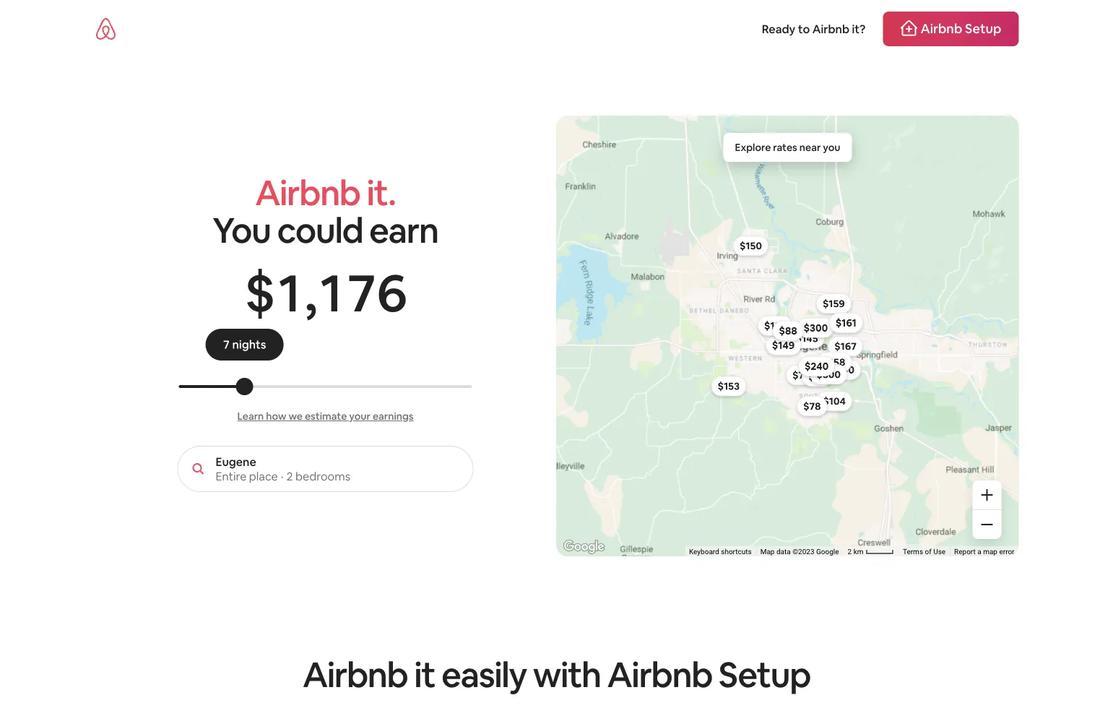 Task type: describe. For each thing, give the bounding box(es) containing it.
of
[[925, 548, 932, 556]]

$98 button
[[802, 367, 833, 387]]

it.
[[367, 170, 396, 215]]

$167
[[835, 340, 857, 353]]

an
[[287, 336, 300, 351]]

$145
[[796, 332, 819, 345]]

airbnb for airbnb it.
[[255, 170, 360, 215]]

$145 button
[[790, 328, 825, 348]]

$161
[[836, 316, 857, 329]]

earn
[[369, 208, 438, 253]]

$190 button
[[826, 360, 862, 380]]

airbnb homepage image
[[94, 17, 117, 40]]

easily
[[442, 652, 527, 697]]

$104 button
[[817, 391, 853, 411]]

$ 1 , 1 7 6
[[245, 259, 406, 326]]

setup
[[966, 20, 1002, 37]]

$149 button
[[766, 335, 802, 355]]

error
[[1000, 548, 1015, 556]]

$153 button
[[712, 376, 747, 396]]

$79
[[793, 369, 811, 382]]

·
[[281, 469, 284, 484]]

7 nights button
[[228, 336, 271, 352]]

airbnb setup
[[921, 20, 1002, 37]]

google image
[[561, 538, 608, 557]]

explore rates near you button
[[724, 133, 853, 162]]

$149
[[773, 339, 795, 352]]

$240 $161 $88
[[780, 316, 857, 373]]

airbnb it.
[[255, 170, 396, 215]]

near
[[800, 141, 821, 154]]

google
[[817, 548, 840, 556]]

shortcuts
[[721, 548, 752, 556]]

learn
[[237, 410, 264, 423]]

could
[[277, 208, 363, 253]]

$
[[245, 259, 274, 326]]

6
[[377, 259, 406, 326]]

report a map error link
[[955, 548, 1015, 556]]

it
[[414, 652, 435, 697]]

earnings
[[373, 410, 414, 423]]

$88
[[780, 324, 798, 337]]

$98
[[809, 370, 827, 383]]

$125 button
[[758, 316, 793, 336]]

learn how we estimate your earnings
[[237, 410, 414, 423]]

report a map error
[[955, 548, 1015, 556]]

zoom in image
[[982, 489, 993, 501]]

$158
[[824, 356, 846, 369]]

,
[[304, 259, 316, 326]]

how
[[266, 410, 287, 423]]

airbnb setup link
[[884, 12, 1019, 46]]

$159 button
[[817, 294, 852, 314]]

1 horizontal spatial 7
[[348, 259, 375, 326]]

2 inside eugene entire place · 2 bedrooms
[[287, 469, 293, 484]]

map data ©2023 google
[[761, 548, 840, 556]]

$88 button
[[773, 321, 804, 341]]

you
[[823, 141, 841, 154]]

$78
[[804, 400, 821, 413]]

$167 button
[[828, 336, 864, 357]]

it?
[[852, 21, 866, 36]]

$190
[[832, 363, 855, 376]]

ready to airbnb it?
[[762, 21, 866, 36]]

map
[[761, 548, 775, 556]]

bedrooms
[[296, 469, 351, 484]]

1 1 from the left
[[279, 259, 300, 326]]

©2023
[[793, 548, 815, 556]]

place
[[249, 469, 278, 484]]

keyboard shortcuts button
[[689, 547, 752, 557]]

$500
[[817, 368, 841, 381]]

$240
[[805, 360, 829, 373]]

rates
[[774, 141, 798, 154]]

keyboard shortcuts
[[689, 548, 752, 556]]

estimate
[[305, 410, 347, 423]]



Task type: locate. For each thing, give the bounding box(es) containing it.
1 right ,
[[321, 259, 341, 326]]

2 1 from the left
[[321, 259, 341, 326]]

$93
[[818, 360, 836, 373]]

$500 button
[[811, 364, 848, 385]]

estimated
[[302, 336, 356, 351]]

you
[[213, 208, 271, 253]]

$93 button
[[812, 356, 843, 377]]

airbnb setup
[[607, 652, 811, 697]]

2 km button
[[844, 546, 899, 557]]

7
[[348, 259, 375, 326], [228, 336, 235, 351]]

ready
[[762, 21, 796, 36]]

$300 button
[[798, 318, 835, 338]]

0 vertical spatial 2
[[287, 469, 293, 484]]

7 nights at an estimated
[[228, 336, 359, 351]]

1 horizontal spatial 2
[[848, 548, 852, 556]]

terms
[[903, 548, 924, 556]]

$153
[[718, 380, 740, 393]]

0 horizontal spatial 2
[[287, 469, 293, 484]]

explore
[[735, 141, 771, 154]]

with
[[533, 652, 601, 697]]

terms of use link
[[903, 548, 946, 556]]

$161 button
[[830, 313, 864, 333]]

data
[[777, 548, 791, 556]]

keyboard
[[689, 548, 720, 556]]

1 left ,
[[279, 259, 300, 326]]

$119
[[820, 360, 841, 373]]

nights
[[237, 336, 271, 351]]

$150 button
[[734, 236, 769, 256]]

airbnb for airbnb it easily with airbnb setup
[[303, 652, 408, 697]]

$104
[[824, 395, 846, 408]]

$240 button
[[799, 356, 836, 376]]

we
[[289, 410, 303, 423]]

None range field
[[179, 385, 472, 388]]

$150
[[740, 239, 763, 252]]

$78 button
[[797, 396, 828, 416]]

2 left 'km'
[[848, 548, 852, 556]]

$159
[[823, 297, 845, 310]]

a
[[978, 548, 982, 556]]

entire
[[216, 469, 247, 484]]

$125
[[765, 319, 787, 332]]

terms of use
[[903, 548, 946, 556]]

report
[[955, 548, 976, 556]]

2 inside 2 km button
[[848, 548, 852, 556]]

7 left nights
[[228, 336, 235, 351]]

$98 $159
[[809, 297, 845, 383]]

7 left "6" in the left top of the page
[[348, 259, 375, 326]]

explore rates near you
[[735, 141, 841, 154]]

$149 $79 $300 $167 $93 $190
[[773, 321, 857, 382]]

2 km
[[848, 548, 866, 556]]

learn how we estimate your earnings button
[[237, 410, 414, 423]]

1 vertical spatial 2
[[848, 548, 852, 556]]

0 horizontal spatial 7
[[228, 336, 235, 351]]

0 horizontal spatial 1
[[279, 259, 300, 326]]

$153 $78
[[718, 380, 821, 413]]

map region
[[481, 109, 1036, 664]]

eugene
[[216, 454, 256, 469]]

airbnb inside airbnb setup link
[[921, 20, 963, 37]]

2
[[287, 469, 293, 484], [848, 548, 852, 556]]

at
[[273, 336, 284, 351]]

use
[[934, 548, 946, 556]]

$158 button
[[817, 352, 852, 372]]

airbnb it easily with airbnb setup
[[303, 652, 811, 697]]

airbnb for airbnb setup
[[921, 20, 963, 37]]

to
[[798, 21, 810, 36]]

map
[[984, 548, 998, 556]]

your
[[349, 410, 371, 423]]

zoom out image
[[982, 519, 993, 531]]

$79 button
[[786, 365, 817, 385]]

$119 button
[[814, 356, 848, 376]]

2 right ·
[[287, 469, 293, 484]]

1 horizontal spatial 1
[[321, 259, 341, 326]]

1 vertical spatial 7
[[228, 336, 235, 351]]

$300
[[804, 321, 829, 334]]

0 vertical spatial 7
[[348, 259, 375, 326]]



Task type: vqa. For each thing, say whether or not it's contained in the screenshot.
Airbnb Setup
yes



